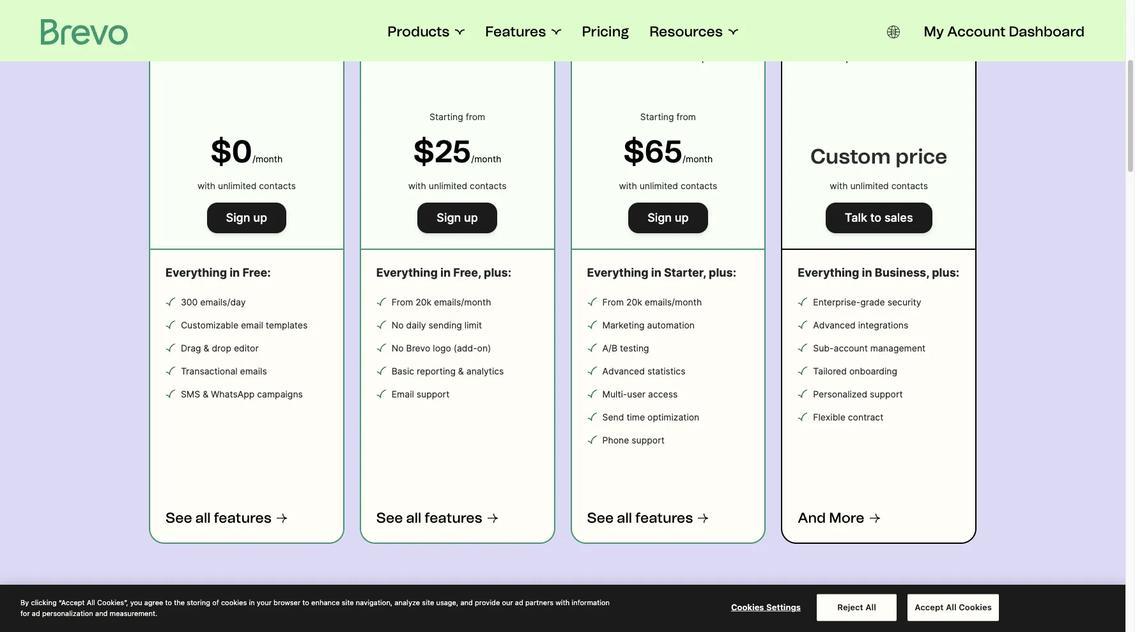 Task type: vqa. For each thing, say whether or not it's contained in the screenshot.
CUSTOMIZE
yes



Task type: locate. For each thing, give the bounding box(es) containing it.
1 horizontal spatial all
[[406, 510, 422, 527]]

all
[[87, 599, 95, 607], [866, 602, 877, 613], [947, 602, 957, 613]]

unlimited down $25
[[429, 180, 468, 191]]

2 horizontal spatial sign up
[[648, 211, 689, 224]]

ideal
[[380, 35, 406, 48]]

1 from from the left
[[392, 297, 413, 308]]

0 horizontal spatial see all features link
[[166, 510, 328, 528]]

editor
[[234, 343, 259, 354]]

3 everything from the left
[[587, 266, 649, 279]]

/month for $65
[[683, 153, 713, 164]]

support down onboarding
[[870, 389, 903, 400]]

1 horizontal spatial site
[[422, 599, 434, 607]]

0 horizontal spatial all
[[87, 599, 95, 607]]

2 see from the left
[[377, 510, 403, 527]]

in for starter,
[[652, 266, 662, 279]]

1 vertical spatial and
[[461, 599, 473, 607]]

unlimited
[[218, 180, 257, 191], [429, 180, 468, 191], [640, 180, 679, 191], [851, 180, 889, 191]]

/month inside $65 /month
[[683, 153, 713, 164]]

plan
[[654, 595, 720, 632]]

my
[[925, 23, 945, 40]]

for right ideal
[[409, 35, 424, 48]]

2 horizontal spatial sign up button
[[629, 203, 708, 233]]

everything in free, plus:
[[377, 266, 512, 279]]

1 from from the left
[[466, 111, 486, 122]]

built for marketing managers and ecommerce pros
[[590, 35, 747, 63]]

3 all from the left
[[617, 510, 633, 527]]

to left the
[[165, 599, 172, 607]]

& left drop
[[204, 343, 209, 354]]

in up enterprise-grade security
[[863, 266, 873, 279]]

/month for $25
[[471, 153, 502, 164]]

1 horizontal spatial for
[[409, 35, 424, 48]]

0 horizontal spatial from 20k emails/month
[[392, 297, 491, 308]]

sign up up everything in starter, plus: on the right of the page
[[648, 211, 689, 224]]

20k up daily
[[416, 297, 432, 308]]

starting up $65
[[641, 111, 674, 122]]

1 horizontal spatial from
[[603, 297, 624, 308]]

0 horizontal spatial features
[[214, 510, 272, 527]]

enhance
[[311, 599, 340, 607]]

access
[[649, 389, 678, 400]]

with right "button" icon on the right
[[932, 35, 955, 48]]

unlimited down custom price
[[851, 180, 889, 191]]

1 horizontal spatial plus:
[[709, 266, 737, 279]]

1 plus: from the left
[[484, 266, 512, 279]]

and down cookies",
[[95, 609, 108, 618]]

1 starting from from the left
[[430, 111, 486, 122]]

3 see all features link from the left
[[587, 510, 750, 528]]

for down by
[[20, 609, 30, 618]]

unlimited down $65
[[640, 180, 679, 191]]

2 cookies from the left
[[960, 602, 993, 613]]

from up $25 /month
[[466, 111, 486, 122]]

starting from
[[430, 111, 486, 122], [641, 111, 697, 122]]

$25 /month
[[414, 133, 502, 170]]

contacts down $0 /month
[[259, 180, 296, 191]]

4 everything from the left
[[798, 266, 860, 279]]

sign up button
[[207, 203, 287, 233], [418, 203, 497, 233], [629, 203, 708, 233]]

2 everything from the left
[[377, 266, 438, 279]]

starting from up $25 /month
[[430, 111, 486, 122]]

0 vertical spatial and
[[611, 50, 632, 63]]

0 horizontal spatial /month
[[253, 153, 283, 164]]

businesses
[[475, 35, 535, 48]]

1 horizontal spatial features
[[425, 510, 483, 527]]

support down reporting
[[417, 389, 450, 400]]

1 all from the left
[[196, 510, 211, 527]]

multi-
[[603, 389, 628, 400]]

2 starting from from the left
[[641, 111, 697, 122]]

0 horizontal spatial starting from
[[430, 111, 486, 122]]

cookies",
[[97, 599, 128, 607]]

see
[[166, 510, 192, 527], [377, 510, 403, 527], [587, 510, 614, 527]]

2 horizontal spatial /month
[[683, 153, 713, 164]]

built
[[590, 35, 614, 48]]

ecommerce
[[635, 50, 699, 63]]

2 horizontal spatial all
[[617, 510, 633, 527]]

and
[[611, 50, 632, 63], [461, 599, 473, 607], [95, 609, 108, 618]]

sign up button for $25
[[418, 203, 497, 233]]

for large organizations with specific needs
[[804, 35, 955, 63]]

1 horizontal spatial /month
[[471, 153, 502, 164]]

brevo
[[406, 343, 431, 354]]

0 horizontal spatial from
[[392, 297, 413, 308]]

no
[[392, 320, 404, 331], [392, 343, 404, 354]]

3 see all features from the left
[[587, 510, 694, 527]]

from for $65
[[677, 111, 697, 122]]

3 features from the left
[[636, 510, 694, 527]]

features
[[214, 510, 272, 527], [425, 510, 483, 527], [636, 510, 694, 527]]

2 contacts from the left
[[470, 180, 507, 191]]

business,
[[875, 266, 930, 279]]

everything for everything in starter, plus:
[[587, 266, 649, 279]]

emails/month up automation
[[645, 297, 702, 308]]

from 20k emails/month up sending
[[392, 297, 491, 308]]

in for free:
[[230, 266, 240, 279]]

0 horizontal spatial sign up button
[[207, 203, 287, 233]]

plus: for $65
[[709, 266, 737, 279]]

1 horizontal spatial up
[[464, 211, 478, 224]]

price
[[896, 145, 948, 169]]

support
[[417, 389, 450, 400], [870, 389, 903, 400], [632, 435, 665, 446]]

1 horizontal spatial from
[[677, 111, 697, 122]]

2 plus: from the left
[[709, 266, 737, 279]]

enterprise-
[[814, 297, 861, 308]]

2 from from the left
[[677, 111, 697, 122]]

3 see from the left
[[587, 510, 614, 527]]

advanced for advanced integrations
[[814, 320, 856, 331]]

2 sign up button from the left
[[418, 203, 497, 233]]

0 horizontal spatial emails/month
[[434, 297, 491, 308]]

sign up button up free:
[[207, 203, 287, 233]]

measurement.
[[110, 609, 158, 618]]

you
[[130, 599, 142, 607]]

0 horizontal spatial your
[[257, 599, 272, 607]]

from 20k emails/month up the marketing automation
[[603, 297, 702, 308]]

from up marketing
[[603, 297, 624, 308]]

by
[[20, 599, 29, 607]]

specific
[[840, 50, 882, 63]]

everything up 300
[[166, 266, 227, 279]]

2 sign up from the left
[[437, 211, 478, 224]]

0 horizontal spatial all
[[196, 510, 211, 527]]

all right reject
[[866, 602, 877, 613]]

0 horizontal spatial see
[[166, 510, 192, 527]]

2 with unlimited contacts from the left
[[408, 180, 507, 191]]

1 horizontal spatial starting
[[641, 111, 674, 122]]

3 up from the left
[[675, 211, 689, 224]]

/month for $0
[[253, 153, 283, 164]]

0 horizontal spatial 20k
[[416, 297, 432, 308]]

in left "free," on the left
[[441, 266, 451, 279]]

site
[[342, 599, 354, 607], [422, 599, 434, 607]]

see all features
[[166, 510, 272, 527], [377, 510, 483, 527], [587, 510, 694, 527]]

2 sign from the left
[[437, 211, 461, 224]]

1 no from the top
[[392, 320, 404, 331]]

0 horizontal spatial sign
[[226, 211, 250, 224]]

3 sign up from the left
[[648, 211, 689, 224]]

everything up the enterprise-
[[798, 266, 860, 279]]

1 from 20k emails/month from the left
[[392, 297, 491, 308]]

2 from 20k emails/month from the left
[[603, 297, 702, 308]]

3 /month from the left
[[683, 153, 713, 164]]

20k up marketing
[[627, 297, 643, 308]]

for right built
[[617, 35, 632, 48]]

in
[[230, 266, 240, 279], [441, 266, 451, 279], [652, 266, 662, 279], [863, 266, 873, 279], [249, 599, 255, 607]]

all
[[196, 510, 211, 527], [406, 510, 422, 527], [617, 510, 633, 527]]

1 with unlimited contacts from the left
[[198, 180, 296, 191]]

1 vertical spatial &
[[458, 366, 464, 377]]

2 /month from the left
[[471, 153, 502, 164]]

3 sign up button from the left
[[629, 203, 708, 233]]

limit
[[465, 320, 482, 331]]

1 horizontal spatial support
[[632, 435, 665, 446]]

see all features link for $25
[[377, 510, 539, 528]]

1 horizontal spatial from 20k emails/month
[[603, 297, 702, 308]]

starting up $25
[[430, 111, 464, 122]]

contacts down $65 /month
[[681, 180, 718, 191]]

1 features from the left
[[214, 510, 272, 527]]

sign up free:
[[226, 211, 250, 224]]

1 cookies from the left
[[732, 602, 765, 613]]

1 /month from the left
[[253, 153, 283, 164]]

sign up up free:
[[226, 211, 267, 224]]

my account dashboard link
[[925, 23, 1085, 41]]

2 horizontal spatial all
[[947, 602, 957, 613]]

sign up everything in starter, plus: on the right of the page
[[648, 211, 672, 224]]

/month
[[253, 153, 283, 164], [471, 153, 502, 164], [683, 153, 713, 164]]

1 horizontal spatial see all features
[[377, 510, 483, 527]]

plus: right starter,
[[709, 266, 737, 279]]

sign
[[226, 211, 250, 224], [437, 211, 461, 224], [648, 211, 672, 224]]

accept
[[915, 602, 944, 613]]

2 no from the top
[[392, 343, 404, 354]]

and inside built for marketing managers and ecommerce pros
[[611, 50, 632, 63]]

all right "accept
[[87, 599, 95, 607]]

to right the 'browser'
[[303, 599, 309, 607]]

contacts down $25 /month
[[470, 180, 507, 191]]

more
[[830, 510, 865, 527]]

in left starter,
[[652, 266, 662, 279]]

1 sign up from the left
[[226, 211, 267, 224]]

with unlimited contacts down $65 /month
[[619, 180, 718, 191]]

send time optimization
[[603, 412, 700, 423]]

from for $25
[[466, 111, 486, 122]]

everything up marketing
[[587, 266, 649, 279]]

button image
[[887, 26, 900, 38]]

0 horizontal spatial up
[[253, 211, 267, 224]]

2 vertical spatial &
[[203, 389, 209, 400]]

site left usage,
[[422, 599, 434, 607]]

management
[[871, 343, 926, 354]]

2 from from the left
[[603, 297, 624, 308]]

my account dashboard
[[925, 23, 1085, 40]]

products
[[388, 23, 450, 40]]

2 horizontal spatial plus:
[[933, 266, 960, 279]]

cookies left the settings
[[732, 602, 765, 613]]

your inside by clicking "accept all cookies", you agree to the storing of cookies in your browser to enhance site navigation, analyze site usage, and provide our ad partners with information for ad personalization and measurement.
[[257, 599, 272, 607]]

1 site from the left
[[342, 599, 354, 607]]

& right sms
[[203, 389, 209, 400]]

1 horizontal spatial sign up button
[[418, 203, 497, 233]]

0 horizontal spatial site
[[342, 599, 354, 607]]

cookies right accept
[[960, 602, 993, 613]]

starting from for $25
[[430, 111, 486, 122]]

0 horizontal spatial plus:
[[484, 266, 512, 279]]

0 horizontal spatial and
[[95, 609, 108, 618]]

cookies
[[732, 602, 765, 613], [960, 602, 993, 613]]

sign up up "free," on the left
[[437, 211, 478, 224]]

all inside button
[[866, 602, 877, 613]]

2 horizontal spatial features
[[636, 510, 694, 527]]

1 horizontal spatial emails/month
[[645, 297, 702, 308]]

2 see all features link from the left
[[377, 510, 539, 528]]

with right partners in the bottom of the page
[[556, 599, 570, 607]]

and right usage,
[[461, 599, 473, 607]]

2 emails/month from the left
[[645, 297, 702, 308]]

from 20k emails/month for $65
[[603, 297, 702, 308]]

from up $65 /month
[[677, 111, 697, 122]]

and down built
[[611, 50, 632, 63]]

from for $25
[[392, 297, 413, 308]]

1 emails/month from the left
[[434, 297, 491, 308]]

0 vertical spatial advanced
[[814, 320, 856, 331]]

1 horizontal spatial sign
[[437, 211, 461, 224]]

1 horizontal spatial advanced
[[814, 320, 856, 331]]

1 horizontal spatial sign up
[[437, 211, 478, 224]]

0 horizontal spatial starting
[[430, 111, 464, 122]]

emails/month for $25
[[434, 297, 491, 308]]

plus: right the business,
[[933, 266, 960, 279]]

phone
[[603, 435, 630, 446]]

in left free:
[[230, 266, 240, 279]]

2 horizontal spatial sign
[[648, 211, 672, 224]]

2 horizontal spatial see
[[587, 510, 614, 527]]

/month inside $0 /month
[[253, 153, 283, 164]]

1 horizontal spatial starting from
[[641, 111, 697, 122]]

emails/day
[[200, 297, 246, 308]]

1 horizontal spatial 20k
[[627, 297, 643, 308]]

ad down 'clicking'
[[32, 609, 40, 618]]

accept all cookies button
[[908, 595, 1000, 621]]

storing
[[187, 599, 210, 607]]

emails/month up limit
[[434, 297, 491, 308]]

settings
[[767, 602, 801, 613]]

2 see all features from the left
[[377, 510, 483, 527]]

everything up daily
[[377, 266, 438, 279]]

support down send time optimization
[[632, 435, 665, 446]]

all right accept
[[947, 602, 957, 613]]

unlimited down $0
[[218, 180, 257, 191]]

sign up for $65
[[648, 211, 689, 224]]

0 horizontal spatial advanced
[[603, 366, 645, 377]]

for for ideal
[[409, 35, 424, 48]]

up up starter,
[[675, 211, 689, 224]]

0 horizontal spatial from
[[466, 111, 486, 122]]

automation
[[648, 320, 695, 331]]

2 horizontal spatial to
[[871, 211, 882, 224]]

20k for $65
[[627, 297, 643, 308]]

2 horizontal spatial see all features link
[[587, 510, 750, 528]]

features link
[[486, 23, 562, 41]]

1 horizontal spatial see all features link
[[377, 510, 539, 528]]

2 horizontal spatial up
[[675, 211, 689, 224]]

sending
[[429, 320, 462, 331]]

to right "talk" at the top right
[[871, 211, 882, 224]]

in right cookies
[[249, 599, 255, 607]]

2 up from the left
[[464, 211, 478, 224]]

talk to sales button
[[826, 203, 933, 233]]

your
[[578, 595, 647, 632], [257, 599, 272, 607]]

4 with unlimited contacts from the left
[[830, 180, 929, 191]]

dashboard
[[1010, 23, 1085, 40]]

from up daily
[[392, 297, 413, 308]]

starting from up $65 /month
[[641, 111, 697, 122]]

basic
[[392, 366, 415, 377]]

0 horizontal spatial sign up
[[226, 211, 267, 224]]

no left brevo at left bottom
[[392, 343, 404, 354]]

& for sms & whatsapp campaigns
[[203, 389, 209, 400]]

20k
[[416, 297, 432, 308], [627, 297, 643, 308]]

2 all from the left
[[406, 510, 422, 527]]

1 vertical spatial advanced
[[603, 366, 645, 377]]

sign up button up everything in starter, plus: on the right of the page
[[629, 203, 708, 233]]

2 features from the left
[[425, 510, 483, 527]]

see all features link
[[166, 510, 328, 528], [377, 510, 539, 528], [587, 510, 750, 528]]

features
[[486, 23, 546, 40]]

with unlimited contacts down $25 /month
[[408, 180, 507, 191]]

plus:
[[484, 266, 512, 279], [709, 266, 737, 279], [933, 266, 960, 279]]

1 horizontal spatial see
[[377, 510, 403, 527]]

in for business,
[[863, 266, 873, 279]]

multi-user access
[[603, 389, 678, 400]]

site right enhance
[[342, 599, 354, 607]]

1 vertical spatial ad
[[32, 609, 40, 618]]

no for no daily sending limit
[[392, 320, 404, 331]]

customizable email templates
[[181, 320, 308, 331]]

0 horizontal spatial support
[[417, 389, 450, 400]]

2 horizontal spatial see all features
[[587, 510, 694, 527]]

1 see all features from the left
[[166, 510, 272, 527]]

advanced down a/b testing
[[603, 366, 645, 377]]

2 horizontal spatial support
[[870, 389, 903, 400]]

2 horizontal spatial and
[[611, 50, 632, 63]]

ad right our in the bottom of the page
[[515, 599, 524, 607]]

1 20k from the left
[[416, 297, 432, 308]]

1 horizontal spatial all
[[866, 602, 877, 613]]

1 starting from the left
[[430, 111, 464, 122]]

&
[[204, 343, 209, 354], [458, 366, 464, 377], [203, 389, 209, 400]]

all for accept all cookies
[[947, 602, 957, 613]]

3 sign from the left
[[648, 211, 672, 224]]

for inside built for marketing managers and ecommerce pros
[[617, 35, 632, 48]]

/month inside $25 /month
[[471, 153, 502, 164]]

0 vertical spatial ad
[[515, 599, 524, 607]]

cookies settings button
[[727, 595, 806, 621]]

pros
[[702, 50, 726, 63]]

from for $65
[[603, 297, 624, 308]]

up up free:
[[253, 211, 267, 224]]

0 horizontal spatial see all features
[[166, 510, 272, 527]]

2 20k from the left
[[627, 297, 643, 308]]

1 horizontal spatial cookies
[[960, 602, 993, 613]]

up up "free," on the left
[[464, 211, 478, 224]]

emails/month
[[434, 297, 491, 308], [645, 297, 702, 308]]

contacts down "price"
[[892, 180, 929, 191]]

1 horizontal spatial and
[[461, 599, 473, 607]]

plus: right "free," on the left
[[484, 266, 512, 279]]

advanced down the enterprise-
[[814, 320, 856, 331]]

all for $25
[[406, 510, 422, 527]]

tailored
[[814, 366, 847, 377]]

0 horizontal spatial cookies
[[732, 602, 765, 613]]

all inside button
[[947, 602, 957, 613]]

no left daily
[[392, 320, 404, 331]]

talk
[[845, 211, 868, 224]]

by clicking "accept all cookies", you agree to the storing of cookies in your browser to enhance site navigation, analyze site usage, and provide our ad partners with information for ad personalization and measurement.
[[20, 599, 610, 618]]

sign up button up "free," on the left
[[418, 203, 497, 233]]

2 horizontal spatial for
[[617, 35, 632, 48]]

with unlimited contacts down $0 /month
[[198, 180, 296, 191]]

2 starting from the left
[[641, 111, 674, 122]]

0 horizontal spatial for
[[20, 609, 30, 618]]

sign up for $25
[[437, 211, 478, 224]]

0 vertical spatial &
[[204, 343, 209, 354]]

& down (add-
[[458, 366, 464, 377]]

marketing
[[603, 320, 645, 331]]

2 site from the left
[[422, 599, 434, 607]]

with unlimited contacts down custom price
[[830, 180, 929, 191]]

0 vertical spatial no
[[392, 320, 404, 331]]

1 everything from the left
[[166, 266, 227, 279]]

1 vertical spatial no
[[392, 343, 404, 354]]

sign up everything in free, plus:
[[437, 211, 461, 224]]



Task type: describe. For each thing, give the bounding box(es) containing it.
advanced for advanced statistics
[[603, 366, 645, 377]]

(add-
[[454, 343, 478, 354]]

for for built
[[617, 35, 632, 48]]

products link
[[388, 23, 465, 41]]

security
[[888, 297, 922, 308]]

logo
[[433, 343, 451, 354]]

sign up button for $65
[[629, 203, 708, 233]]

brevo image
[[41, 19, 128, 45]]

for inside by clicking "accept all cookies", you agree to the storing of cookies in your browser to enhance site navigation, analyze site usage, and provide our ad partners with information for ad personalization and measurement.
[[20, 609, 30, 618]]

no for no brevo logo (add-on)
[[392, 343, 404, 354]]

3 unlimited from the left
[[640, 180, 679, 191]]

pricing
[[582, 23, 629, 40]]

a/b
[[603, 343, 618, 354]]

cookies inside button
[[960, 602, 993, 613]]

cookies
[[221, 599, 247, 607]]

0 horizontal spatial ad
[[32, 609, 40, 618]]

1 sign up button from the left
[[207, 203, 287, 233]]

3 contacts from the left
[[681, 180, 718, 191]]

managers
[[693, 35, 747, 48]]

& for drag & drop editor
[[204, 343, 209, 354]]

starting for $65
[[641, 111, 674, 122]]

sign for $65
[[648, 211, 672, 224]]

reporting
[[417, 366, 456, 377]]

marketing
[[636, 35, 690, 48]]

2 vertical spatial and
[[95, 609, 108, 618]]

sub-
[[814, 343, 834, 354]]

in inside by clicking "accept all cookies", you agree to the storing of cookies in your browser to enhance site navigation, analyze site usage, and provide our ad partners with information for ad personalization and measurement.
[[249, 599, 255, 607]]

emails/month for $65
[[645, 297, 702, 308]]

reject all
[[838, 602, 877, 613]]

see all features link for $65
[[587, 510, 750, 528]]

the
[[174, 599, 185, 607]]

analytics
[[467, 366, 504, 377]]

0 horizontal spatial to
[[165, 599, 172, 607]]

everything for everything in free, plus:
[[377, 266, 438, 279]]

starter,
[[665, 266, 707, 279]]

whatsapp
[[211, 389, 255, 400]]

up for $65
[[675, 211, 689, 224]]

talk to sales
[[845, 211, 914, 224]]

marketing automation
[[603, 320, 695, 331]]

customize your plan
[[406, 595, 720, 632]]

personalization
[[42, 609, 93, 618]]

with down custom
[[830, 180, 848, 191]]

$0 /month
[[211, 133, 283, 170]]

transactional
[[181, 366, 238, 377]]

personalized
[[814, 389, 868, 400]]

all inside by clicking "accept all cookies", you agree to the storing of cookies in your browser to enhance site navigation, analyze site usage, and provide our ad partners with information for ad personalization and measurement.
[[87, 599, 95, 607]]

see all features for $25
[[377, 510, 483, 527]]

drag
[[181, 343, 201, 354]]

phone support
[[603, 435, 665, 446]]

$25
[[414, 133, 471, 170]]

with inside by clicking "accept all cookies", you agree to the storing of cookies in your browser to enhance site navigation, analyze site usage, and provide our ad partners with information for ad personalization and measurement.
[[556, 599, 570, 607]]

3 plus: from the left
[[933, 266, 960, 279]]

starting for $25
[[430, 111, 464, 122]]

pricing link
[[582, 23, 629, 41]]

reject all button
[[817, 595, 897, 621]]

with down $65
[[619, 180, 637, 191]]

cookies inside button
[[732, 602, 765, 613]]

advanced integrations
[[814, 320, 909, 331]]

contract
[[849, 412, 884, 423]]

all for $65
[[617, 510, 633, 527]]

support for custom
[[870, 389, 903, 400]]

grade
[[861, 297, 886, 308]]

4 contacts from the left
[[892, 180, 929, 191]]

1 horizontal spatial your
[[578, 595, 647, 632]]

everything in free:
[[166, 266, 271, 279]]

usage,
[[436, 599, 459, 607]]

agree
[[144, 599, 163, 607]]

20k for $25
[[416, 297, 432, 308]]

see for $25
[[377, 510, 403, 527]]

free,
[[454, 266, 482, 279]]

to inside button
[[871, 211, 882, 224]]

support for starting
[[417, 389, 450, 400]]

sales
[[885, 211, 914, 224]]

organizations
[[855, 35, 928, 48]]

4 unlimited from the left
[[851, 180, 889, 191]]

see for $65
[[587, 510, 614, 527]]

information
[[572, 599, 610, 607]]

partners
[[526, 599, 554, 607]]

with down $0
[[198, 180, 216, 191]]

features for $65
[[636, 510, 694, 527]]

everything for everything in business, plus:
[[798, 266, 860, 279]]

and more link
[[798, 510, 961, 528]]

testing
[[620, 343, 650, 354]]

user
[[628, 389, 646, 400]]

enterprise-grade security
[[814, 297, 922, 308]]

account
[[948, 23, 1006, 40]]

optimization
[[648, 412, 700, 423]]

1 contacts from the left
[[259, 180, 296, 191]]

needs
[[886, 50, 919, 63]]

see all features for $65
[[587, 510, 694, 527]]

with inside for large organizations with specific needs
[[932, 35, 955, 48]]

customize
[[406, 595, 570, 632]]

starting from for $65
[[641, 111, 697, 122]]

on)
[[478, 343, 491, 354]]

cookies settings
[[732, 602, 801, 613]]

email
[[392, 389, 414, 400]]

everything for everything in free:
[[166, 266, 227, 279]]

from 20k emails/month for $25
[[392, 297, 491, 308]]

$65
[[624, 133, 683, 170]]

plus: for $25
[[484, 266, 512, 279]]

features for $25
[[425, 510, 483, 527]]

personalized support
[[814, 389, 903, 400]]

"accept
[[59, 599, 85, 607]]

drop
[[212, 343, 232, 354]]

emails
[[240, 366, 267, 377]]

300
[[181, 297, 198, 308]]

1 up from the left
[[253, 211, 267, 224]]

1 sign from the left
[[226, 211, 250, 224]]

integrations
[[859, 320, 909, 331]]

3 with unlimited contacts from the left
[[619, 180, 718, 191]]

sign for $25
[[437, 211, 461, 224]]

sub-account management
[[814, 343, 926, 354]]

onboarding
[[850, 366, 898, 377]]

sms
[[181, 389, 200, 400]]

1 horizontal spatial to
[[303, 599, 309, 607]]

transactional emails
[[181, 366, 267, 377]]

all for reject all
[[866, 602, 877, 613]]

no brevo logo (add-on)
[[392, 343, 491, 354]]

account
[[834, 343, 868, 354]]

a/b testing
[[603, 343, 650, 354]]

analyze
[[395, 599, 420, 607]]

resources link
[[650, 23, 739, 41]]

up for $25
[[464, 211, 478, 224]]

and
[[798, 510, 826, 527]]

accept all cookies
[[915, 602, 993, 613]]

flexible contract
[[814, 412, 884, 423]]

and more
[[798, 510, 865, 527]]

provide
[[475, 599, 500, 607]]

advanced statistics
[[603, 366, 686, 377]]

reject
[[838, 602, 864, 613]]

$65 /month
[[624, 133, 713, 170]]

daily
[[406, 320, 426, 331]]

drag & drop editor
[[181, 343, 259, 354]]

$0
[[211, 133, 253, 170]]

1 unlimited from the left
[[218, 180, 257, 191]]

1 horizontal spatial ad
[[515, 599, 524, 607]]

1 see all features link from the left
[[166, 510, 328, 528]]

in for free,
[[441, 266, 451, 279]]

resources
[[650, 23, 723, 40]]

custom price
[[811, 145, 948, 169]]

with down $25
[[408, 180, 427, 191]]

2 unlimited from the left
[[429, 180, 468, 191]]

templates
[[266, 320, 308, 331]]

1 see from the left
[[166, 510, 192, 527]]



